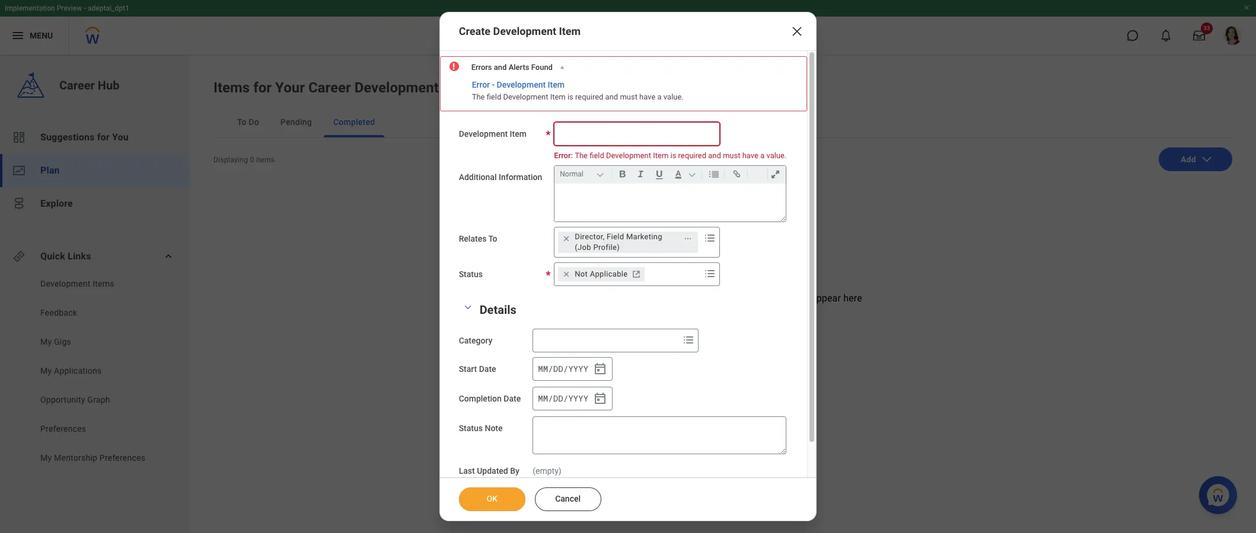 Task type: vqa. For each thing, say whether or not it's contained in the screenshot.
the in the error - development item the field development item is required and must have a value.
yes



Task type: locate. For each thing, give the bounding box(es) containing it.
1 vertical spatial yyyy
[[568, 393, 588, 404]]

0 horizontal spatial for
[[97, 132, 110, 143]]

to right the relates at left
[[488, 234, 497, 244]]

start date
[[459, 365, 496, 374]]

mm / dd / yyyy down start date group on the left of page
[[538, 393, 588, 404]]

2 mm from the top
[[538, 393, 548, 404]]

error:
[[554, 151, 573, 160]]

x small image left not applicable element
[[561, 269, 573, 281]]

1 dd from the top
[[553, 364, 563, 375]]

0 horizontal spatial is
[[568, 93, 573, 101]]

director, field marketing (job profile)
[[575, 233, 662, 252]]

development up feedback
[[40, 279, 90, 289]]

0 vertical spatial -
[[84, 4, 86, 12]]

preferences down opportunity
[[40, 425, 86, 434]]

create
[[459, 25, 491, 37]]

will
[[794, 293, 809, 304]]

completed button
[[324, 107, 385, 138]]

not inside option
[[575, 270, 588, 279]]

0 horizontal spatial date
[[479, 365, 496, 374]]

0 horizontal spatial required
[[575, 93, 603, 101]]

applicable for not applicable element
[[590, 270, 628, 279]]

2 vertical spatial prompts image
[[682, 334, 696, 348]]

development up additional
[[459, 129, 508, 139]]

0 horizontal spatial to
[[237, 117, 246, 127]]

yyyy up the completion date group
[[568, 364, 588, 375]]

a
[[658, 93, 662, 101], [760, 151, 765, 160]]

errors and alerts found
[[471, 63, 553, 72]]

0 horizontal spatial value.
[[664, 93, 684, 101]]

applications
[[54, 367, 102, 376]]

1 horizontal spatial career
[[308, 79, 351, 96]]

not down marketing
[[656, 259, 668, 267]]

date
[[479, 365, 496, 374], [504, 395, 521, 404]]

1 vertical spatial list
[[0, 278, 190, 467]]

information
[[499, 173, 542, 182]]

1 status from the top
[[459, 270, 483, 280]]

is
[[568, 93, 573, 101], [671, 151, 676, 160]]

my for my mentorship preferences
[[40, 454, 52, 463]]

do
[[249, 117, 259, 127]]

1 vertical spatial and
[[605, 93, 618, 101]]

0 horizontal spatial a
[[658, 93, 662, 101]]

status
[[459, 270, 483, 280], [459, 424, 483, 434]]

completion
[[459, 395, 502, 404]]

mm inside start date group
[[538, 364, 548, 375]]

error
[[472, 80, 490, 90]]

item
[[559, 25, 581, 37], [548, 80, 565, 90], [550, 93, 566, 101], [510, 129, 527, 139], [653, 151, 669, 160]]

applicable up 'you'
[[590, 270, 628, 279]]

completion date group
[[533, 388, 613, 411]]

ok
[[487, 495, 498, 504]]

have up development item text field
[[639, 93, 656, 101]]

profile logan mcneil element
[[1216, 23, 1249, 49]]

items
[[214, 79, 250, 96], [93, 279, 114, 289], [584, 293, 608, 304]]

0 vertical spatial status
[[459, 270, 483, 280]]

0 vertical spatial have
[[639, 93, 656, 101]]

dd for start date
[[553, 364, 563, 375]]

1 list from the top
[[0, 121, 190, 221]]

dd inside start date group
[[553, 364, 563, 375]]

2 vertical spatial items
[[584, 293, 608, 304]]

1 horizontal spatial date
[[504, 395, 521, 404]]

2 status from the top
[[459, 424, 483, 434]]

onboarding home image
[[12, 164, 26, 178]]

0 horizontal spatial applicable
[[590, 270, 628, 279]]

1 my from the top
[[40, 337, 52, 347]]

status up chevron down image
[[459, 270, 483, 280]]

0 vertical spatial for
[[253, 79, 272, 96]]

x small image
[[561, 233, 573, 245], [561, 269, 573, 281]]

1 vertical spatial not
[[575, 270, 588, 279]]

status for status
[[459, 270, 483, 280]]

development
[[493, 25, 556, 37], [354, 79, 439, 96], [497, 80, 546, 90], [503, 93, 548, 101], [459, 129, 508, 139], [606, 151, 651, 160], [40, 279, 90, 289]]

2 vertical spatial for
[[671, 293, 683, 304]]

my down my gigs
[[40, 367, 52, 376]]

0 vertical spatial list
[[0, 121, 190, 221]]

to do
[[237, 117, 259, 127]]

status note
[[459, 424, 503, 434]]

explore
[[40, 198, 73, 209]]

0 vertical spatial and
[[494, 63, 507, 72]]

is up normal 'group'
[[671, 151, 676, 160]]

the right error:
[[575, 151, 588, 160]]

0 vertical spatial preferences
[[40, 425, 86, 434]]

not applicable down "related actions" icon
[[656, 259, 705, 267]]

for
[[253, 79, 272, 96], [97, 132, 110, 143], [671, 293, 683, 304]]

1 vertical spatial not applicable
[[575, 270, 628, 279]]

to
[[237, 117, 246, 127], [488, 234, 497, 244]]

2 yyyy from the top
[[568, 393, 588, 404]]

development items link
[[39, 278, 161, 290]]

0 vertical spatial applicable
[[670, 259, 705, 267]]

0 vertical spatial calendar image
[[593, 363, 608, 377]]

prompts image down your
[[682, 334, 696, 348]]

2 list from the top
[[0, 278, 190, 467]]

details group
[[459, 301, 788, 501]]

1 horizontal spatial must
[[723, 151, 741, 160]]

to inside details 'dialog'
[[488, 234, 497, 244]]

1 vertical spatial a
[[760, 151, 765, 160]]

0 horizontal spatial items
[[93, 279, 114, 289]]

tab list
[[214, 107, 1233, 138]]

2 vertical spatial and
[[708, 151, 721, 160]]

1 vertical spatial preferences
[[100, 454, 145, 463]]

additional information
[[459, 173, 542, 182]]

mm / dd / yyyy
[[538, 364, 588, 375], [538, 393, 588, 404]]

applicable down "related actions" icon
[[670, 259, 705, 267]]

items left 'you'
[[584, 293, 608, 304]]

calendar image inside start date group
[[593, 363, 608, 377]]

1 vertical spatial for
[[97, 132, 110, 143]]

items up "to do" button
[[214, 79, 250, 96]]

field down error
[[487, 93, 501, 101]]

error - development item link
[[472, 80, 565, 91]]

0 horizontal spatial and
[[494, 63, 507, 72]]

complete
[[628, 293, 669, 304]]

1 yyyy from the top
[[568, 364, 588, 375]]

not applicable for not applicable tooltip
[[656, 259, 705, 267]]

date right start
[[479, 365, 496, 374]]

close environment banner image
[[1243, 4, 1250, 11]]

not applicable inside not applicable tooltip
[[656, 259, 705, 267]]

1 vertical spatial prompts image
[[703, 267, 717, 281]]

0 horizontal spatial field
[[487, 93, 501, 101]]

found
[[531, 63, 553, 72]]

by
[[510, 467, 519, 476]]

and
[[494, 63, 507, 72], [605, 93, 618, 101], [708, 151, 721, 160]]

0 vertical spatial is
[[568, 93, 573, 101]]

status inside details group
[[459, 424, 483, 434]]

my mentorship preferences
[[40, 454, 145, 463]]

additional
[[459, 173, 497, 182]]

prompts image right "related actions" icon
[[703, 232, 717, 246]]

1 horizontal spatial and
[[605, 93, 618, 101]]

normal
[[560, 170, 583, 179]]

and inside error - development item the field development item is required and must have a value.
[[605, 93, 618, 101]]

status left note on the left of page
[[459, 424, 483, 434]]

the inside error - development item the field development item is required and must have a value.
[[472, 93, 485, 101]]

- right error
[[492, 80, 495, 90]]

1 horizontal spatial applicable
[[670, 259, 705, 267]]

for inside list
[[97, 132, 110, 143]]

0 vertical spatial yyyy
[[568, 364, 588, 375]]

and up development item text field
[[605, 93, 618, 101]]

development up bold image
[[606, 151, 651, 160]]

mm down start date group on the left of page
[[538, 393, 548, 404]]

bulleted list image
[[706, 167, 722, 182]]

1 vertical spatial status
[[459, 424, 483, 434]]

0 vertical spatial mm / dd / yyyy
[[538, 364, 588, 375]]

0 vertical spatial my
[[40, 337, 52, 347]]

1 vertical spatial is
[[671, 151, 676, 160]]

my gigs link
[[39, 336, 161, 348]]

not applicable inside not applicable, press delete to clear value, ctrl + enter opens in new window. option
[[575, 270, 628, 279]]

yyyy inside start date group
[[568, 364, 588, 375]]

my left mentorship
[[40, 454, 52, 463]]

1 vertical spatial the
[[575, 151, 588, 160]]

is up error:
[[568, 93, 573, 101]]

dd up the completion date group
[[553, 364, 563, 375]]

3 my from the top
[[40, 454, 52, 463]]

must
[[620, 93, 638, 101], [723, 151, 741, 160]]

have up link icon
[[742, 151, 759, 160]]

and left alerts
[[494, 63, 507, 72]]

explore link
[[0, 187, 190, 221]]

is inside error - development item the field development item is required and must have a value.
[[568, 93, 573, 101]]

0 vertical spatial items
[[214, 79, 250, 96]]

not inside tooltip
[[656, 259, 668, 267]]

my
[[40, 337, 52, 347], [40, 367, 52, 376], [40, 454, 52, 463]]

prompts image
[[703, 232, 717, 246], [703, 267, 717, 281], [682, 334, 696, 348]]

have inside error - development item the field development item is required and must have a value.
[[639, 93, 656, 101]]

preferences down preferences link
[[100, 454, 145, 463]]

mm / dd / yyyy inside the completion date group
[[538, 393, 588, 404]]

mm up the completion date group
[[538, 364, 548, 375]]

cancel button
[[535, 488, 601, 512]]

development
[[736, 293, 792, 304]]

dd down start date group on the left of page
[[553, 393, 563, 404]]

2 horizontal spatial items
[[584, 293, 608, 304]]

0 vertical spatial x small image
[[561, 233, 573, 245]]

calendar image
[[593, 363, 608, 377], [593, 392, 608, 406]]

0 horizontal spatial have
[[639, 93, 656, 101]]

mm / dd / yyyy for completion date
[[538, 393, 588, 404]]

1 horizontal spatial for
[[253, 79, 272, 96]]

applicable inside tooltip
[[670, 259, 705, 267]]

to left do
[[237, 117, 246, 127]]

required
[[575, 93, 603, 101], [678, 151, 706, 160]]

search image
[[483, 28, 497, 43]]

value. inside error - development item the field development item is required and must have a value.
[[664, 93, 684, 101]]

0 vertical spatial value.
[[664, 93, 684, 101]]

career
[[59, 78, 95, 93], [308, 79, 351, 96]]

1 vertical spatial date
[[504, 395, 521, 404]]

calendar image down category field
[[593, 363, 608, 377]]

0 vertical spatial not
[[656, 259, 668, 267]]

x small image inside not applicable, press delete to clear value, ctrl + enter opens in new window. option
[[561, 269, 573, 281]]

feedback link
[[39, 307, 161, 319]]

1 mm from the top
[[538, 364, 548, 375]]

0 horizontal spatial -
[[84, 4, 86, 12]]

1 vertical spatial my
[[40, 367, 52, 376]]

1 horizontal spatial items
[[214, 79, 250, 96]]

notifications large image
[[1160, 30, 1172, 42]]

updated
[[477, 467, 508, 476]]

1 horizontal spatial required
[[678, 151, 706, 160]]

implementation preview -   adeptai_dpt1 banner
[[0, 0, 1256, 55]]

date for start date
[[479, 365, 496, 374]]

0 horizontal spatial must
[[620, 93, 638, 101]]

2 my from the top
[[40, 367, 52, 376]]

0 vertical spatial mm
[[538, 364, 548, 375]]

yyyy
[[568, 364, 588, 375], [568, 393, 588, 404]]

1 horizontal spatial is
[[671, 151, 676, 160]]

career right your
[[308, 79, 351, 96]]

not down (job
[[575, 270, 588, 279]]

0 vertical spatial not applicable
[[656, 259, 705, 267]]

value.
[[664, 93, 684, 101], [767, 151, 787, 160]]

1 vertical spatial field
[[590, 151, 604, 160]]

error - development item the field development item is required and must have a value.
[[472, 80, 684, 101]]

2 x small image from the top
[[561, 269, 573, 281]]

1 mm / dd / yyyy from the top
[[538, 364, 588, 375]]

must inside error - development item the field development item is required and must have a value.
[[620, 93, 638, 101]]

1 vertical spatial mm
[[538, 393, 548, 404]]

applicable inside option
[[590, 270, 628, 279]]

mm / dd / yyyy inside start date group
[[538, 364, 588, 375]]

1 horizontal spatial have
[[742, 151, 759, 160]]

prompts image up career
[[703, 267, 717, 281]]

1 horizontal spatial a
[[760, 151, 765, 160]]

1 horizontal spatial -
[[492, 80, 495, 90]]

here
[[844, 293, 862, 304]]

not applicable for not applicable element
[[575, 270, 628, 279]]

value. up development item text field
[[664, 93, 684, 101]]

0 vertical spatial prompts image
[[703, 232, 717, 246]]

0 vertical spatial dd
[[553, 364, 563, 375]]

2 vertical spatial my
[[40, 454, 52, 463]]

the
[[472, 93, 485, 101], [575, 151, 588, 160]]

1 vertical spatial value.
[[767, 151, 787, 160]]

x small image left (job
[[561, 233, 573, 245]]

calendar image inside the completion date group
[[593, 392, 608, 406]]

development down error - development item link
[[503, 93, 548, 101]]

0 vertical spatial field
[[487, 93, 501, 101]]

1 x small image from the top
[[561, 233, 573, 245]]

note
[[485, 424, 503, 434]]

inbox large image
[[1193, 30, 1205, 42]]

not applicable
[[656, 259, 705, 267], [575, 270, 628, 279]]

error: the field development item is required and must have a value.
[[554, 151, 787, 160]]

0 horizontal spatial not applicable
[[575, 270, 628, 279]]

1 horizontal spatial not applicable
[[656, 259, 705, 267]]

2 mm / dd / yyyy from the top
[[538, 393, 588, 404]]

dd
[[553, 364, 563, 375], [553, 393, 563, 404]]

date right completion
[[504, 395, 521, 404]]

1 vertical spatial mm / dd / yyyy
[[538, 393, 588, 404]]

mm inside the completion date group
[[538, 393, 548, 404]]

and up the bulleted list icon
[[708, 151, 721, 160]]

1 horizontal spatial not
[[656, 259, 668, 267]]

underline image
[[651, 167, 668, 182]]

x small image for status
[[561, 269, 573, 281]]

alerts
[[509, 63, 529, 72]]

mm / dd / yyyy up the completion date group
[[538, 364, 588, 375]]

list containing development items
[[0, 278, 190, 467]]

suggestions for you link
[[0, 121, 190, 154]]

Status Note text field
[[533, 417, 787, 455]]

- inside implementation preview -   adeptai_dpt1 banner
[[84, 4, 86, 12]]

exclamation image
[[449, 62, 458, 71]]

1 horizontal spatial value.
[[767, 151, 787, 160]]

1 horizontal spatial the
[[575, 151, 588, 160]]

the down error
[[472, 93, 485, 101]]

0 vertical spatial required
[[575, 93, 603, 101]]

list
[[0, 121, 190, 221], [0, 278, 190, 467]]

2 calendar image from the top
[[593, 392, 608, 406]]

items
[[256, 156, 275, 164]]

0 vertical spatial to
[[237, 117, 246, 127]]

x small image for relates to
[[561, 233, 573, 245]]

my left gigs
[[40, 337, 52, 347]]

caret up image
[[558, 63, 566, 72]]

development items
[[40, 279, 114, 289]]

1 vertical spatial dd
[[553, 393, 563, 404]]

must up development item text field
[[620, 93, 638, 101]]

development inside list
[[40, 279, 90, 289]]

1 horizontal spatial preferences
[[100, 454, 145, 463]]

dd inside the completion date group
[[553, 393, 563, 404]]

x image
[[790, 24, 804, 39]]

0 vertical spatial a
[[658, 93, 662, 101]]

implementation preview -   adeptai_dpt1
[[5, 4, 129, 12]]

must up link icon
[[723, 151, 741, 160]]

1 vertical spatial x small image
[[561, 269, 573, 281]]

2 dd from the top
[[553, 393, 563, 404]]

yyyy down start date group on the left of page
[[568, 393, 588, 404]]

/
[[548, 364, 553, 375], [563, 364, 568, 375], [548, 393, 553, 404], [563, 393, 568, 404]]

1 vertical spatial to
[[488, 234, 497, 244]]

1 vertical spatial applicable
[[590, 270, 628, 279]]

calendar image down start date group on the left of page
[[593, 392, 608, 406]]

1 vertical spatial calendar image
[[593, 392, 608, 406]]

1 horizontal spatial to
[[488, 234, 497, 244]]

- right preview
[[84, 4, 86, 12]]

mm for completion date
[[538, 393, 548, 404]]

0 horizontal spatial the
[[472, 93, 485, 101]]

relates
[[459, 234, 487, 244]]

0 vertical spatial date
[[479, 365, 496, 374]]

Additional Information text field
[[555, 184, 786, 222]]

1 calendar image from the top
[[593, 363, 608, 377]]

pending
[[280, 117, 312, 127]]

mentorship
[[54, 454, 97, 463]]

0 vertical spatial must
[[620, 93, 638, 101]]

career left hub
[[59, 78, 95, 93]]

mm for start date
[[538, 364, 548, 375]]

tab list containing to do
[[214, 107, 1233, 138]]

field up normal popup button
[[590, 151, 604, 160]]

value. up the maximize icon
[[767, 151, 787, 160]]

yyyy inside the completion date group
[[568, 393, 588, 404]]

not applicable down the profile)
[[575, 270, 628, 279]]

ext link image
[[630, 269, 642, 281]]

-
[[84, 4, 86, 12], [492, 80, 495, 90]]

0 horizontal spatial not
[[575, 270, 588, 279]]

mm
[[538, 364, 548, 375], [538, 393, 548, 404]]

items up feedback link
[[93, 279, 114, 289]]



Task type: describe. For each thing, give the bounding box(es) containing it.
1 horizontal spatial field
[[590, 151, 604, 160]]

ok button
[[459, 488, 525, 512]]

profile)
[[593, 243, 620, 252]]

Category field
[[533, 331, 679, 352]]

not applicable, press delete to clear value, ctrl + enter opens in new window. option
[[558, 268, 644, 282]]

start date group
[[533, 358, 613, 382]]

1 vertical spatial have
[[742, 151, 759, 160]]

suggestions for you
[[40, 132, 129, 143]]

my for my applications
[[40, 367, 52, 376]]

category
[[459, 337, 492, 346]]

not applicable element
[[575, 269, 628, 280]]

1 vertical spatial required
[[678, 151, 706, 160]]

for for your
[[253, 79, 272, 96]]

my applications
[[40, 367, 102, 376]]

opportunity graph
[[40, 396, 110, 405]]

(empty)
[[533, 467, 561, 476]]

adeptai_dpt1
[[88, 4, 129, 12]]

Development Item text field
[[554, 122, 720, 146]]

hub
[[98, 78, 119, 93]]

gigs
[[54, 337, 71, 347]]

dd for completion date
[[553, 393, 563, 404]]

timeline milestone image
[[12, 197, 26, 211]]

to do button
[[228, 107, 269, 138]]

for for you
[[97, 132, 110, 143]]

completed
[[333, 117, 375, 127]]

2 horizontal spatial for
[[671, 293, 683, 304]]

2 horizontal spatial and
[[708, 151, 721, 160]]

relates to
[[459, 234, 497, 244]]

details
[[480, 303, 517, 318]]

my applications link
[[39, 365, 161, 377]]

details button
[[480, 303, 517, 318]]

0
[[250, 156, 254, 164]]

0 horizontal spatial career
[[59, 78, 95, 93]]

dashboard image
[[12, 130, 26, 145]]

start
[[459, 365, 477, 374]]

field inside error - development item the field development item is required and must have a value.
[[487, 93, 501, 101]]

items for items for your career development
[[214, 79, 250, 96]]

implementation
[[5, 4, 55, 12]]

items for your career development
[[214, 79, 439, 96]]

director,
[[575, 233, 605, 242]]

required inside error - development item the field development item is required and must have a value.
[[575, 93, 603, 101]]

prompts image for relates to
[[703, 232, 717, 246]]

completion date
[[459, 395, 521, 404]]

marketing
[[626, 233, 662, 242]]

suggestions
[[40, 132, 95, 143]]

career
[[707, 293, 734, 304]]

link image
[[729, 167, 745, 182]]

development up alerts
[[493, 25, 556, 37]]

you
[[611, 293, 626, 304]]

prompts image for category
[[682, 334, 696, 348]]

maximize image
[[768, 167, 784, 182]]

my mentorship preferences link
[[39, 453, 161, 464]]

mm / dd / yyyy for start date
[[538, 364, 588, 375]]

1 vertical spatial items
[[93, 279, 114, 289]]

field
[[607, 233, 624, 242]]

calendar image for completion date
[[593, 392, 608, 406]]

normal group
[[558, 166, 788, 184]]

last
[[459, 467, 475, 476]]

displaying 0 items
[[214, 156, 275, 164]]

plan
[[40, 165, 60, 176]]

- inside error - development item the field development item is required and must have a value.
[[492, 80, 495, 90]]

bold image
[[615, 167, 631, 182]]

(job
[[575, 243, 591, 252]]

opportunity
[[40, 396, 85, 405]]

not applicable tooltip
[[649, 251, 712, 275]]

your
[[275, 79, 305, 96]]

applicable for not applicable tooltip
[[670, 259, 705, 267]]

graph
[[87, 396, 110, 405]]

career hub
[[59, 78, 119, 93]]

items you complete for your career development will appear here
[[584, 293, 862, 304]]

list containing suggestions for you
[[0, 121, 190, 221]]

chevron down image
[[461, 304, 475, 312]]

director, field marketing (job profile) element
[[575, 232, 678, 253]]

1 vertical spatial must
[[723, 151, 741, 160]]

not for not applicable element
[[575, 270, 588, 279]]

development up completed button
[[354, 79, 439, 96]]

yyyy for start date
[[568, 364, 588, 375]]

status for status note
[[459, 424, 483, 434]]

create development item
[[459, 25, 581, 37]]

to inside "to do" button
[[237, 117, 246, 127]]

my gigs
[[40, 337, 71, 347]]

feedback
[[40, 308, 77, 318]]

development down alerts
[[497, 80, 546, 90]]

displaying
[[214, 156, 248, 164]]

director, field marketing (job profile), press delete to clear value. option
[[558, 232, 698, 253]]

cancel
[[555, 495, 581, 504]]

related actions image
[[684, 235, 692, 243]]

normal button
[[558, 168, 609, 181]]

pending button
[[271, 107, 321, 138]]

calendar image for start date
[[593, 363, 608, 377]]

italic image
[[633, 167, 649, 182]]

preview
[[57, 4, 82, 12]]

details dialog
[[439, 12, 817, 522]]

a inside error - development item the field development item is required and must have a value.
[[658, 93, 662, 101]]

not for not applicable tooltip
[[656, 259, 668, 267]]

date for completion date
[[504, 395, 521, 404]]

your
[[686, 293, 704, 304]]

yyyy for completion date
[[568, 393, 588, 404]]

my for my gigs
[[40, 337, 52, 347]]

preferences link
[[39, 423, 161, 435]]

you
[[112, 132, 129, 143]]

0 horizontal spatial preferences
[[40, 425, 86, 434]]

opportunity graph link
[[39, 394, 161, 406]]

last updated by
[[459, 467, 519, 476]]

plan link
[[0, 154, 190, 187]]

errors
[[471, 63, 492, 72]]

appear
[[811, 293, 841, 304]]

items for items you complete for your career development will appear here
[[584, 293, 608, 304]]

development item
[[459, 129, 527, 139]]

prompts image for status
[[703, 267, 717, 281]]



